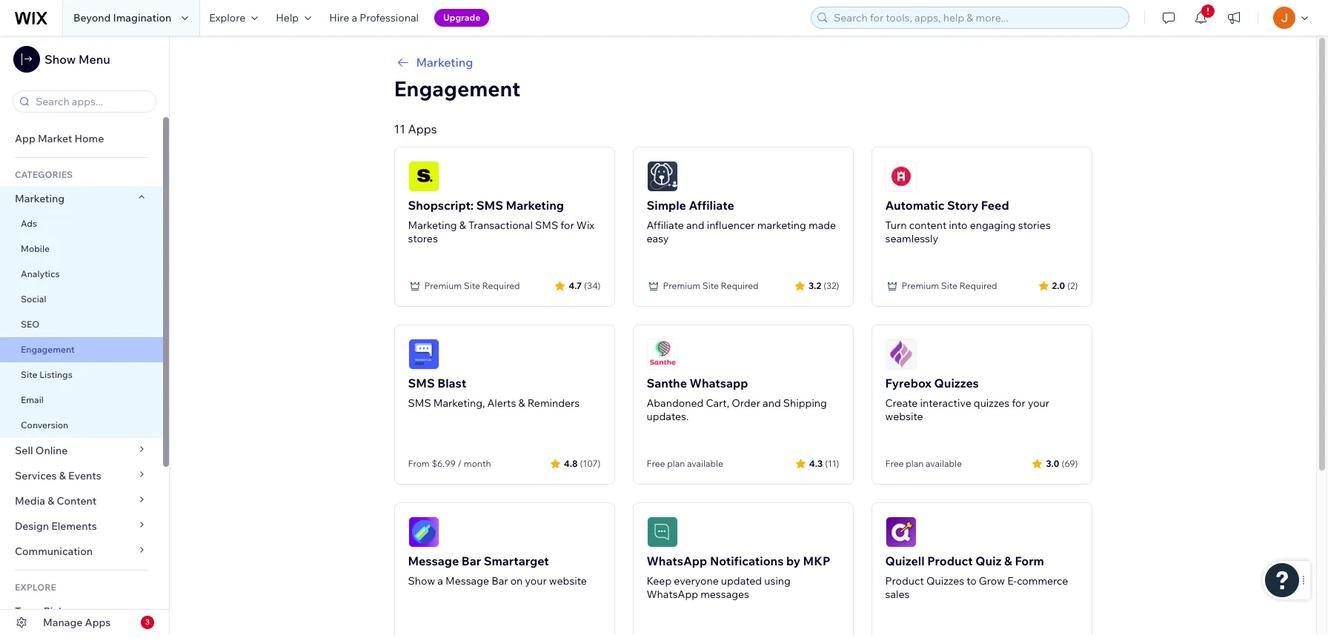 Task type: locate. For each thing, give the bounding box(es) containing it.
3.2
[[809, 280, 821, 291]]

& right alerts
[[518, 397, 525, 410]]

1 required from the left
[[482, 280, 520, 291]]

seo link
[[0, 312, 163, 337]]

santhe whatsapp abandoned cart, order and shipping updates.
[[647, 376, 827, 423]]

plan for fyrebox
[[906, 458, 924, 469]]

whatsapp left messages
[[647, 588, 698, 601]]

a inside message bar smartarget show a message bar on your website
[[437, 574, 443, 588]]

whatsapp up keep
[[647, 554, 707, 568]]

0 vertical spatial for
[[561, 219, 574, 232]]

bar left smartarget
[[462, 554, 481, 568]]

1 horizontal spatial plan
[[906, 458, 924, 469]]

into
[[949, 219, 968, 232]]

site inside sidebar element
[[21, 369, 37, 380]]

premium site required for feed
[[902, 280, 997, 291]]

0 vertical spatial engagement
[[394, 76, 520, 102]]

0 horizontal spatial for
[[561, 219, 574, 232]]

1 vertical spatial marketing link
[[0, 186, 163, 211]]

your
[[1028, 397, 1050, 410], [525, 574, 547, 588]]

& right media
[[48, 494, 54, 508]]

0 vertical spatial and
[[686, 219, 704, 232]]

site for feed
[[941, 280, 957, 291]]

1 horizontal spatial premium
[[663, 280, 700, 291]]

app
[[15, 132, 35, 145]]

for left wix
[[561, 219, 574, 232]]

help button
[[267, 0, 320, 36]]

(2)
[[1067, 280, 1078, 291]]

available
[[687, 458, 723, 469], [926, 458, 962, 469]]

a
[[352, 11, 357, 24], [437, 574, 443, 588]]

stories
[[1018, 219, 1051, 232]]

2 plan from the left
[[906, 458, 924, 469]]

santhe whatsapp logo image
[[647, 339, 678, 370]]

hire a professional
[[329, 11, 419, 24]]

shopscript: sms marketing marketing & transactional sms for wix stores
[[408, 198, 594, 245]]

site up email
[[21, 369, 37, 380]]

message
[[408, 554, 459, 568], [445, 574, 489, 588]]

marketing down upgrade button
[[416, 55, 473, 70]]

mobile
[[21, 243, 50, 254]]

website down fyrebox
[[885, 410, 923, 423]]

mobile link
[[0, 236, 163, 262]]

1 vertical spatial show
[[408, 574, 435, 588]]

1 vertical spatial product
[[885, 574, 924, 588]]

1 horizontal spatial bar
[[491, 574, 508, 588]]

required down 'engaging'
[[959, 280, 997, 291]]

2 whatsapp from the top
[[647, 588, 698, 601]]

0 vertical spatial affiliate
[[689, 198, 734, 213]]

2 available from the left
[[926, 458, 962, 469]]

4.3 (11)
[[809, 458, 839, 469]]

simple affiliate affiliate and influencer marketing made easy
[[647, 198, 836, 245]]

and inside 'simple affiliate affiliate and influencer marketing made easy'
[[686, 219, 704, 232]]

affiliate
[[689, 198, 734, 213], [647, 219, 684, 232]]

free down 'updates.' at bottom
[[647, 458, 665, 469]]

show
[[44, 52, 76, 67], [408, 574, 435, 588]]

available for whatsapp
[[687, 458, 723, 469]]

0 vertical spatial message
[[408, 554, 459, 568]]

website right on
[[549, 574, 587, 588]]

1 horizontal spatial premium site required
[[663, 280, 759, 291]]

0 vertical spatial show
[[44, 52, 76, 67]]

3 required from the left
[[959, 280, 997, 291]]

0 vertical spatial whatsapp
[[647, 554, 707, 568]]

events
[[68, 469, 101, 482]]

1 horizontal spatial your
[[1028, 397, 1050, 410]]

premium down easy
[[663, 280, 700, 291]]

1 vertical spatial apps
[[85, 616, 111, 629]]

1 free from the left
[[647, 458, 665, 469]]

1 horizontal spatial and
[[763, 397, 781, 410]]

ads link
[[0, 211, 163, 236]]

4.8
[[564, 458, 578, 469]]

0 vertical spatial bar
[[462, 554, 481, 568]]

1 vertical spatial and
[[763, 397, 781, 410]]

commerce
[[1017, 574, 1068, 588]]

0 horizontal spatial show
[[44, 52, 76, 67]]

0 vertical spatial apps
[[408, 122, 437, 136]]

available down 'updates.' at bottom
[[687, 458, 723, 469]]

messages
[[700, 588, 749, 601]]

Search for tools, apps, help & more... field
[[829, 7, 1124, 28]]

1 vertical spatial website
[[549, 574, 587, 588]]

quizzes left to
[[926, 574, 964, 588]]

1 horizontal spatial required
[[721, 280, 759, 291]]

plan down the 'create'
[[906, 458, 924, 469]]

1 vertical spatial for
[[1012, 397, 1026, 410]]

explore
[[209, 11, 246, 24]]

quizzes inside fyrebox quizzes create interactive quizzes for your website
[[934, 376, 979, 391]]

for right the quizzes
[[1012, 397, 1026, 410]]

affiliate down simple
[[647, 219, 684, 232]]

your right on
[[525, 574, 547, 588]]

1 premium site required from the left
[[424, 280, 520, 291]]

team
[[15, 605, 41, 618]]

plan
[[667, 458, 685, 469], [906, 458, 924, 469]]

product down the quizell
[[885, 574, 924, 588]]

1 horizontal spatial marketing link
[[394, 53, 1092, 71]]

3 premium site required from the left
[[902, 280, 997, 291]]

premium down stores
[[424, 280, 462, 291]]

show left menu
[[44, 52, 76, 67]]

app market home
[[15, 132, 104, 145]]

2 premium site required from the left
[[663, 280, 759, 291]]

updates.
[[647, 410, 689, 423]]

design elements
[[15, 520, 97, 533]]

1 premium from the left
[[424, 280, 462, 291]]

marketing down shopscript:
[[408, 219, 457, 232]]

shopscript:
[[408, 198, 474, 213]]

message bar smartarget logo image
[[408, 517, 439, 548]]

your right the quizzes
[[1028, 397, 1050, 410]]

engagement inside "engagement" link
[[21, 344, 75, 355]]

1 horizontal spatial website
[[885, 410, 923, 423]]

0 vertical spatial marketing link
[[394, 53, 1092, 71]]

1 horizontal spatial product
[[927, 554, 973, 568]]

2 free plan available from the left
[[885, 458, 962, 469]]

message left on
[[445, 574, 489, 588]]

professional
[[360, 11, 419, 24]]

1 horizontal spatial available
[[926, 458, 962, 469]]

plan for santhe
[[667, 458, 685, 469]]

(32)
[[824, 280, 839, 291]]

1 horizontal spatial a
[[437, 574, 443, 588]]

quizzes up interactive
[[934, 376, 979, 391]]

1 free plan available from the left
[[647, 458, 723, 469]]

free plan available down 'updates.' at bottom
[[647, 458, 723, 469]]

2 premium from the left
[[663, 280, 700, 291]]

and down simple
[[686, 219, 704, 232]]

1 vertical spatial whatsapp
[[647, 588, 698, 601]]

0 vertical spatial your
[[1028, 397, 1050, 410]]

free
[[647, 458, 665, 469], [885, 458, 904, 469]]

apps
[[408, 122, 437, 136], [85, 616, 111, 629]]

4.7 (34)
[[569, 280, 601, 291]]

listings
[[39, 369, 72, 380]]

a inside "link"
[[352, 11, 357, 24]]

automatic
[[885, 198, 945, 213]]

quizell
[[885, 554, 925, 568]]

story
[[947, 198, 978, 213]]

required down the transactional
[[482, 280, 520, 291]]

& left events
[[59, 469, 66, 482]]

free plan available
[[647, 458, 723, 469], [885, 458, 962, 469]]

site down the influencer
[[702, 280, 719, 291]]

1 horizontal spatial for
[[1012, 397, 1026, 410]]

0 vertical spatial website
[[885, 410, 923, 423]]

3.0
[[1046, 458, 1059, 469]]

free plan available down the 'create'
[[885, 458, 962, 469]]

1 vertical spatial your
[[525, 574, 547, 588]]

0 horizontal spatial website
[[549, 574, 587, 588]]

1 vertical spatial quizzes
[[926, 574, 964, 588]]

0 horizontal spatial a
[[352, 11, 357, 24]]

1 horizontal spatial show
[[408, 574, 435, 588]]

1 vertical spatial a
[[437, 574, 443, 588]]

0 horizontal spatial available
[[687, 458, 723, 469]]

0 horizontal spatial engagement
[[21, 344, 75, 355]]

premium site required down the transactional
[[424, 280, 520, 291]]

2 required from the left
[[721, 280, 759, 291]]

sms left wix
[[535, 219, 558, 232]]

1 horizontal spatial apps
[[408, 122, 437, 136]]

affiliate up the influencer
[[689, 198, 734, 213]]

seo
[[21, 319, 39, 330]]

1 plan from the left
[[667, 458, 685, 469]]

& inside sms blast sms marketing, alerts & reminders
[[518, 397, 525, 410]]

free for fyrebox quizzes
[[885, 458, 904, 469]]

1 vertical spatial affiliate
[[647, 219, 684, 232]]

sell online
[[15, 444, 68, 457]]

0 vertical spatial product
[[927, 554, 973, 568]]

create
[[885, 397, 918, 410]]

1 whatsapp from the top
[[647, 554, 707, 568]]

engagement
[[394, 76, 520, 102], [21, 344, 75, 355]]

0 horizontal spatial plan
[[667, 458, 685, 469]]

conversion link
[[0, 413, 163, 438]]

free plan available for fyrebox
[[885, 458, 962, 469]]

1 horizontal spatial free plan available
[[885, 458, 962, 469]]

online
[[35, 444, 68, 457]]

0 horizontal spatial premium
[[424, 280, 462, 291]]

bar left on
[[491, 574, 508, 588]]

premium site required down seamlessly
[[902, 280, 997, 291]]

engaging
[[970, 219, 1016, 232]]

analytics link
[[0, 262, 163, 287]]

engagement up site listings
[[21, 344, 75, 355]]

marketing
[[757, 219, 806, 232]]

email
[[21, 394, 44, 405]]

premium site required down the influencer
[[663, 280, 759, 291]]

3 premium from the left
[[902, 280, 939, 291]]

a right hire
[[352, 11, 357, 24]]

marketing
[[416, 55, 473, 70], [15, 192, 65, 205], [506, 198, 564, 213], [408, 219, 457, 232]]

free down the 'create'
[[885, 458, 904, 469]]

and right order
[[763, 397, 781, 410]]

a down message bar smartarget logo
[[437, 574, 443, 588]]

and inside santhe whatsapp abandoned cart, order and shipping updates.
[[763, 397, 781, 410]]

0 horizontal spatial product
[[885, 574, 924, 588]]

0 horizontal spatial apps
[[85, 616, 111, 629]]

0 horizontal spatial premium site required
[[424, 280, 520, 291]]

1 vertical spatial engagement
[[21, 344, 75, 355]]

/
[[458, 458, 462, 469]]

premium for automatic
[[902, 280, 939, 291]]

sms blast sms marketing, alerts & reminders
[[408, 376, 580, 410]]

message down message bar smartarget logo
[[408, 554, 459, 568]]

0 horizontal spatial and
[[686, 219, 704, 232]]

available down interactive
[[926, 458, 962, 469]]

available for quizzes
[[926, 458, 962, 469]]

quizell product quiz & form logo image
[[885, 517, 916, 548]]

for
[[561, 219, 574, 232], [1012, 397, 1026, 410]]

2 free from the left
[[885, 458, 904, 469]]

0 horizontal spatial free plan available
[[647, 458, 723, 469]]

2 horizontal spatial premium
[[902, 280, 939, 291]]

required down the influencer
[[721, 280, 759, 291]]

0 horizontal spatial required
[[482, 280, 520, 291]]

& down shopscript:
[[459, 219, 466, 232]]

& inside quizell product quiz & form product quizzes to grow e-commerce sales
[[1004, 554, 1012, 568]]

apps inside sidebar element
[[85, 616, 111, 629]]

11
[[394, 122, 405, 136]]

notifications
[[710, 554, 784, 568]]

product up to
[[927, 554, 973, 568]]

engagement up 11 apps
[[394, 76, 520, 102]]

2 horizontal spatial required
[[959, 280, 997, 291]]

content
[[909, 219, 947, 232]]

show down message bar smartarget logo
[[408, 574, 435, 588]]

sell online link
[[0, 438, 163, 463]]

apps right the 11
[[408, 122, 437, 136]]

1 horizontal spatial free
[[885, 458, 904, 469]]

marketing down the categories
[[15, 192, 65, 205]]

show inside message bar smartarget show a message bar on your website
[[408, 574, 435, 588]]

site down the transactional
[[464, 280, 480, 291]]

elements
[[51, 520, 97, 533]]

quizzes
[[934, 376, 979, 391], [926, 574, 964, 588]]

feed
[[981, 198, 1009, 213]]

site down the into
[[941, 280, 957, 291]]

& right quiz
[[1004, 554, 1012, 568]]

0 horizontal spatial free
[[647, 458, 665, 469]]

apps right manage
[[85, 616, 111, 629]]

0 vertical spatial a
[[352, 11, 357, 24]]

0 horizontal spatial your
[[525, 574, 547, 588]]

media
[[15, 494, 45, 508]]

sell
[[15, 444, 33, 457]]

help
[[276, 11, 299, 24]]

Search apps... field
[[31, 91, 151, 112]]

required for sms
[[482, 280, 520, 291]]

upgrade
[[443, 12, 480, 23]]

0 vertical spatial quizzes
[[934, 376, 979, 391]]

sms
[[476, 198, 503, 213], [535, 219, 558, 232], [408, 376, 435, 391], [408, 397, 431, 410]]

2 horizontal spatial premium site required
[[902, 280, 997, 291]]

content
[[57, 494, 97, 508]]

plan down 'updates.' at bottom
[[667, 458, 685, 469]]

and
[[686, 219, 704, 232], [763, 397, 781, 410]]

premium down seamlessly
[[902, 280, 939, 291]]

1 available from the left
[[687, 458, 723, 469]]



Task type: vqa. For each thing, say whether or not it's contained in the screenshot.


Task type: describe. For each thing, give the bounding box(es) containing it.
quiz
[[976, 554, 1002, 568]]

transactional
[[468, 219, 533, 232]]

11 apps
[[394, 122, 437, 136]]

services & events
[[15, 469, 101, 482]]

communication link
[[0, 539, 163, 564]]

shipping
[[783, 397, 827, 410]]

shopscript: sms marketing logo image
[[408, 161, 439, 192]]

(34)
[[584, 280, 601, 291]]

required for affiliate
[[721, 280, 759, 291]]

$6.99
[[432, 458, 456, 469]]

santhe
[[647, 376, 687, 391]]

4.3
[[809, 458, 823, 469]]

quizzes
[[974, 397, 1010, 410]]

show menu button
[[13, 46, 110, 73]]

imagination
[[113, 11, 171, 24]]

seamlessly
[[885, 232, 938, 245]]

design elements link
[[0, 514, 163, 539]]

site listings link
[[0, 362, 163, 388]]

upgrade button
[[434, 9, 489, 27]]

sms up the transactional
[[476, 198, 503, 213]]

using
[[764, 574, 791, 588]]

picks
[[44, 605, 69, 618]]

premium site required for affiliate
[[663, 280, 759, 291]]

3.2 (32)
[[809, 280, 839, 291]]

1 vertical spatial bar
[[491, 574, 508, 588]]

4.7
[[569, 280, 582, 291]]

app market home link
[[0, 126, 163, 151]]

0 horizontal spatial marketing link
[[0, 186, 163, 211]]

media & content link
[[0, 488, 163, 514]]

fyrebox quizzes logo image
[[885, 339, 916, 370]]

automatic story feed turn content into engaging stories seamlessly
[[885, 198, 1051, 245]]

services & events link
[[0, 463, 163, 488]]

free for santhe whatsapp
[[647, 458, 665, 469]]

website inside fyrebox quizzes create interactive quizzes for your website
[[885, 410, 923, 423]]

1 vertical spatial message
[[445, 574, 489, 588]]

influencer
[[707, 219, 755, 232]]

your inside message bar smartarget show a message bar on your website
[[525, 574, 547, 588]]

sms down sms blast logo
[[408, 376, 435, 391]]

automatic story feed logo image
[[885, 161, 916, 192]]

your inside fyrebox quizzes create interactive quizzes for your website
[[1028, 397, 1050, 410]]

apps for manage apps
[[85, 616, 111, 629]]

premium for simple
[[663, 280, 700, 291]]

email link
[[0, 388, 163, 413]]

engagement link
[[0, 337, 163, 362]]

marketing,
[[433, 397, 485, 410]]

form
[[1015, 554, 1044, 568]]

site for affiliate
[[702, 280, 719, 291]]

month
[[464, 458, 491, 469]]

easy
[[647, 232, 669, 245]]

for inside shopscript: sms marketing marketing & transactional sms for wix stores
[[561, 219, 574, 232]]

stores
[[408, 232, 438, 245]]

social
[[21, 293, 46, 305]]

beyond
[[73, 11, 111, 24]]

show inside button
[[44, 52, 76, 67]]

grow
[[979, 574, 1005, 588]]

marketing up the transactional
[[506, 198, 564, 213]]

(107)
[[580, 458, 601, 469]]

sms blast logo image
[[408, 339, 439, 370]]

1 horizontal spatial affiliate
[[689, 198, 734, 213]]

fyrebox
[[885, 376, 932, 391]]

& inside the services & events link
[[59, 469, 66, 482]]

(11)
[[825, 458, 839, 469]]

e-
[[1007, 574, 1017, 588]]

sms left marketing,
[[408, 397, 431, 410]]

sidebar element
[[0, 36, 170, 635]]

site for marketing
[[464, 280, 480, 291]]

quizell product quiz & form product quizzes to grow e-commerce sales
[[885, 554, 1068, 601]]

interactive
[[920, 397, 971, 410]]

smartarget
[[484, 554, 549, 568]]

whatsapp notifications by mkp logo image
[[647, 517, 678, 548]]

updated
[[721, 574, 762, 588]]

simple
[[647, 198, 686, 213]]

from $6.99 / month
[[408, 458, 491, 469]]

quizzes inside quizell product quiz & form product quizzes to grow e-commerce sales
[[926, 574, 964, 588]]

3
[[145, 617, 150, 627]]

sales
[[885, 588, 910, 601]]

analytics
[[21, 268, 60, 279]]

(69)
[[1062, 458, 1078, 469]]

3.0 (69)
[[1046, 458, 1078, 469]]

1 horizontal spatial engagement
[[394, 76, 520, 102]]

apps for 11 apps
[[408, 122, 437, 136]]

wix
[[576, 219, 594, 232]]

market
[[38, 132, 72, 145]]

reminders
[[527, 397, 580, 410]]

& inside shopscript: sms marketing marketing & transactional sms for wix stores
[[459, 219, 466, 232]]

alerts
[[487, 397, 516, 410]]

website inside message bar smartarget show a message bar on your website
[[549, 574, 587, 588]]

premium site required for marketing
[[424, 280, 520, 291]]

blast
[[437, 376, 466, 391]]

for inside fyrebox quizzes create interactive quizzes for your website
[[1012, 397, 1026, 410]]

premium for shopscript:
[[424, 280, 462, 291]]

on
[[510, 574, 523, 588]]

communication
[[15, 545, 95, 558]]

4.8 (107)
[[564, 458, 601, 469]]

message bar smartarget show a message bar on your website
[[408, 554, 587, 588]]

required for story
[[959, 280, 997, 291]]

& inside media & content link
[[48, 494, 54, 508]]

ads
[[21, 218, 37, 229]]

free plan available for santhe
[[647, 458, 723, 469]]

hire a professional link
[[320, 0, 428, 36]]

team picks
[[15, 605, 69, 618]]

simple affiliate logo image
[[647, 161, 678, 192]]

marketing inside sidebar element
[[15, 192, 65, 205]]

2.0 (2)
[[1052, 280, 1078, 291]]

made
[[809, 219, 836, 232]]

home
[[74, 132, 104, 145]]

abandoned
[[647, 397, 704, 410]]

0 horizontal spatial affiliate
[[647, 219, 684, 232]]

hire
[[329, 11, 349, 24]]

cart,
[[706, 397, 729, 410]]

beyond imagination
[[73, 11, 171, 24]]

show menu
[[44, 52, 110, 67]]

2.0
[[1052, 280, 1065, 291]]

design
[[15, 520, 49, 533]]

0 horizontal spatial bar
[[462, 554, 481, 568]]



